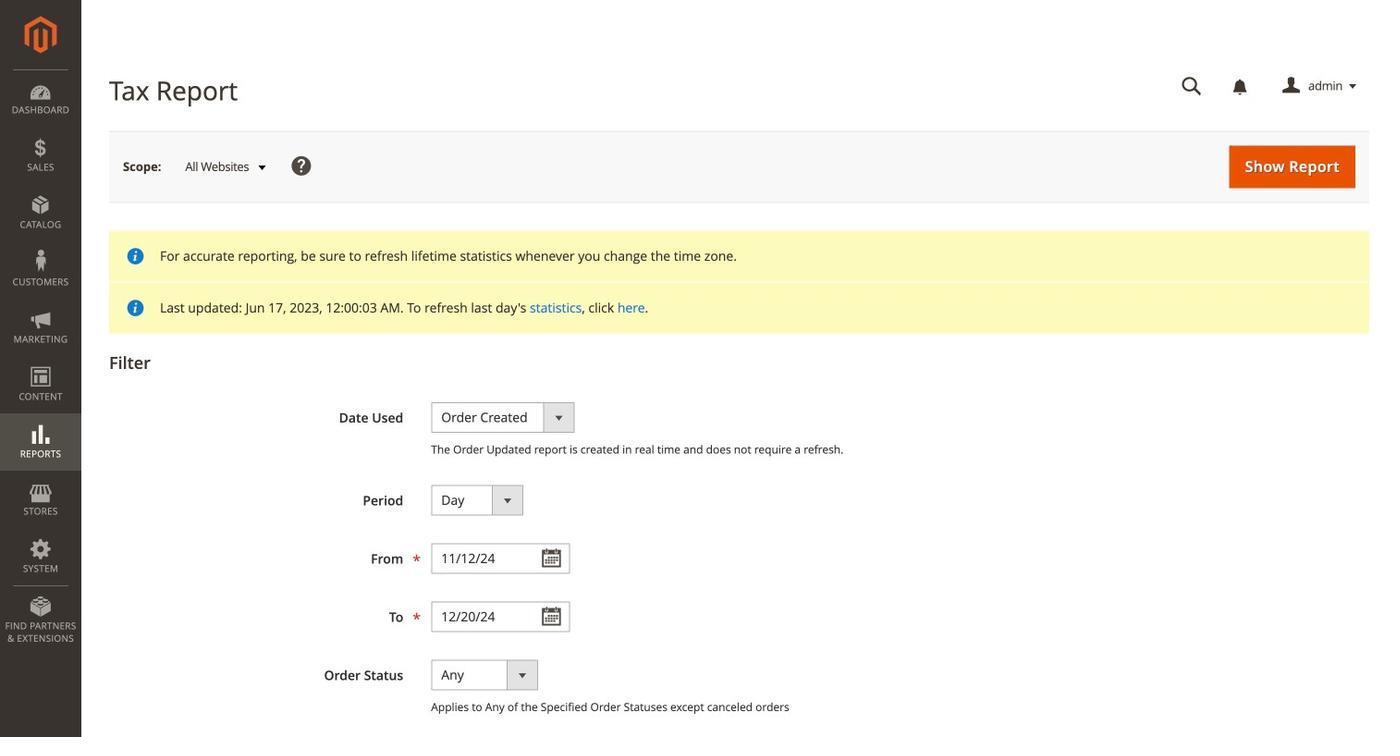 Task type: locate. For each thing, give the bounding box(es) containing it.
None text field
[[431, 543, 570, 574]]

None text field
[[1169, 70, 1215, 103], [431, 602, 570, 632], [1169, 70, 1215, 103], [431, 602, 570, 632]]

menu bar
[[0, 69, 81, 654]]



Task type: describe. For each thing, give the bounding box(es) containing it.
magento admin panel image
[[25, 16, 57, 54]]



